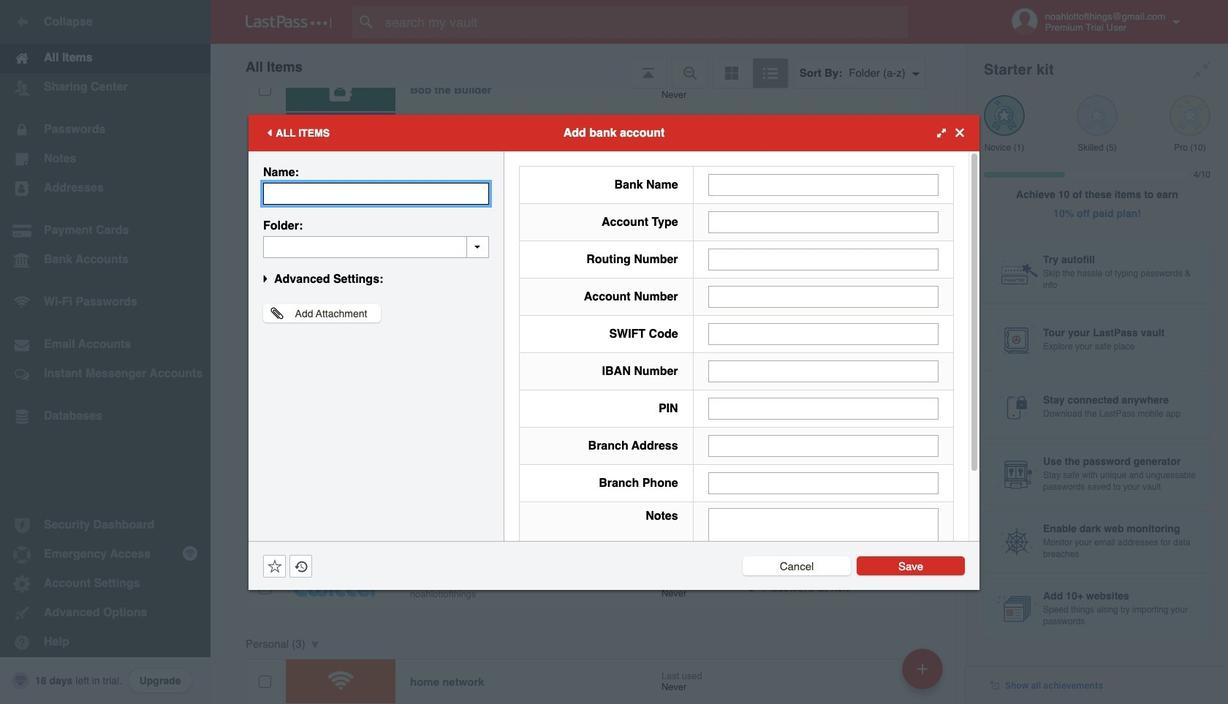 Task type: locate. For each thing, give the bounding box(es) containing it.
dialog
[[249, 114, 980, 608]]

None text field
[[708, 174, 939, 196], [263, 236, 489, 258], [708, 248, 939, 270], [708, 286, 939, 308], [708, 323, 939, 345], [708, 360, 939, 382], [708, 508, 939, 599], [708, 174, 939, 196], [263, 236, 489, 258], [708, 248, 939, 270], [708, 286, 939, 308], [708, 323, 939, 345], [708, 360, 939, 382], [708, 508, 939, 599]]

None text field
[[263, 182, 489, 204], [708, 211, 939, 233], [708, 398, 939, 419], [708, 435, 939, 457], [708, 472, 939, 494], [263, 182, 489, 204], [708, 211, 939, 233], [708, 398, 939, 419], [708, 435, 939, 457], [708, 472, 939, 494]]

new item navigation
[[897, 644, 952, 704]]

new item image
[[918, 664, 928, 674]]



Task type: describe. For each thing, give the bounding box(es) containing it.
lastpass image
[[246, 15, 332, 29]]

Search search field
[[353, 6, 937, 38]]

search my vault text field
[[353, 6, 937, 38]]

main navigation navigation
[[0, 0, 211, 704]]

vault options navigation
[[211, 44, 967, 88]]



Task type: vqa. For each thing, say whether or not it's contained in the screenshot.
"New item" element
no



